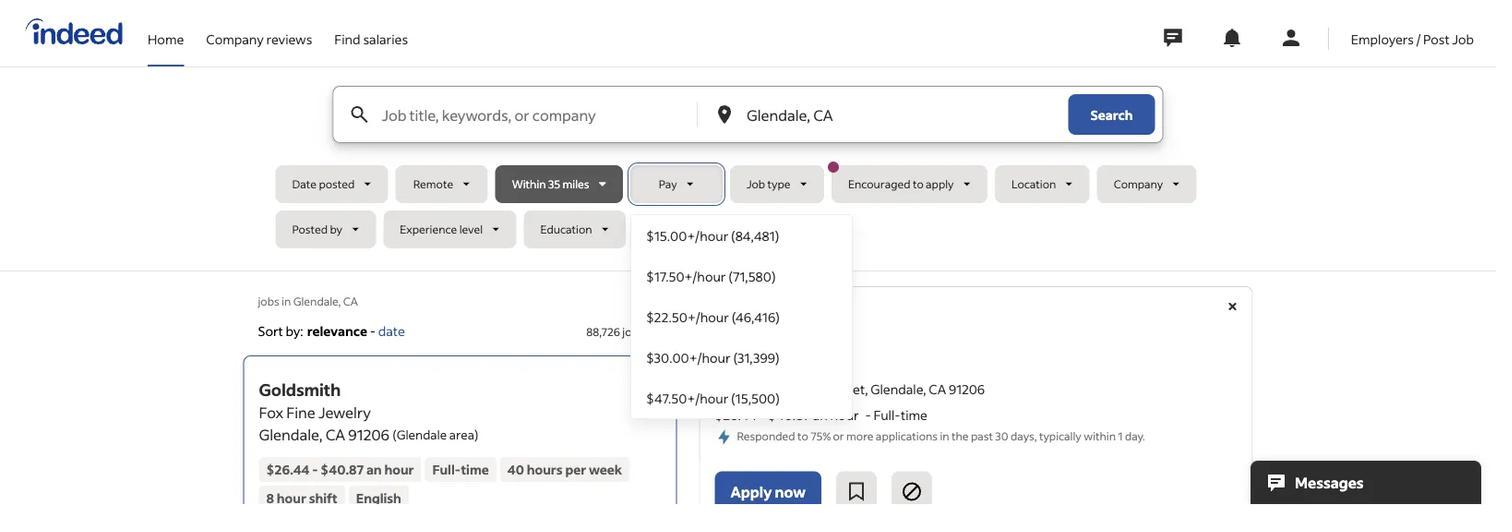 Task type: describe. For each thing, give the bounding box(es) containing it.
(46,416)
[[732, 308, 780, 325]]

$17.50+/hour (71,580)
[[646, 268, 776, 284]]

job inside popup button
[[747, 177, 766, 191]]

employers / post job
[[1352, 30, 1475, 47]]

post
[[1424, 30, 1450, 47]]

date posted button
[[276, 165, 388, 203]]

0 vertical spatial glendale,
[[293, 294, 341, 308]]

relevance
[[307, 322, 367, 339]]

$17.50+/hour
[[646, 268, 726, 284]]

sort by: relevance - date
[[258, 322, 405, 339]]

company button
[[1098, 165, 1197, 203]]

goldsmith for goldsmith
[[715, 323, 798, 344]]

the
[[952, 428, 969, 443]]

- down the "goldsmith fox fine jewelry glendale, ca 91206 ( glendale area )"
[[312, 461, 318, 478]]

by:
[[286, 322, 303, 339]]

apply
[[731, 482, 772, 501]]

88,726 jobs
[[587, 324, 644, 338]]

$15.00+/hour (84,481)
[[646, 227, 780, 244]]

find
[[335, 30, 361, 47]]

goldsmith button
[[259, 379, 341, 400]]

date posted
[[292, 177, 355, 191]]

per
[[566, 461, 587, 478]]

find salaries link
[[335, 0, 408, 63]]

messages unread count 0 image
[[1162, 19, 1186, 56]]

hour for $26.44 - $40.87 an hour
[[385, 461, 414, 478]]

(71,580)
[[729, 268, 776, 284]]

encouraged to apply
[[849, 177, 954, 191]]

experience
[[400, 222, 457, 236]]

location button
[[995, 165, 1090, 203]]

$22.50+/hour (46,416) link
[[632, 296, 852, 337]]

date link
[[378, 322, 405, 339]]

miles
[[563, 177, 590, 191]]

not interested image
[[901, 481, 923, 503]]

$26.44 - $40.87 an hour - full-time
[[715, 407, 928, 423]]

area
[[450, 426, 475, 443]]

account image
[[1281, 27, 1303, 49]]

(31,399)
[[734, 349, 780, 366]]

0 horizontal spatial time
[[461, 461, 489, 478]]

jewelry inside the "goldsmith fox fine jewelry glendale, ca 91206 ( glendale area )"
[[319, 403, 371, 422]]

35
[[549, 177, 561, 191]]

employers / post job link
[[1352, 0, 1475, 63]]

education button
[[524, 211, 626, 248]]

jobs in glendale, ca
[[258, 294, 358, 308]]

$15.00+/hour
[[646, 227, 729, 244]]

pay button
[[631, 165, 723, 203]]

home link
[[148, 0, 184, 63]]

1 horizontal spatial time
[[901, 407, 928, 423]]

0 vertical spatial jewelry
[[767, 354, 813, 371]]

experience level button
[[384, 211, 517, 248]]

help icon image
[[648, 324, 663, 339]]

1 vertical spatial jobs
[[623, 324, 644, 338]]

remote button
[[396, 165, 488, 203]]

salaries
[[363, 30, 408, 47]]

91206 for goldsmith
[[348, 425, 390, 444]]

- left date
[[370, 322, 376, 339]]

$47.50+/hour
[[646, 390, 729, 406]]

$30.00+/hour (31,399)
[[646, 349, 780, 366]]

$30.00+/hour (31,399) link
[[632, 337, 852, 378]]

save this job image
[[846, 481, 868, 503]]

/
[[1417, 30, 1421, 47]]

glendale
[[397, 426, 447, 443]]

(15,500)
[[731, 390, 780, 406]]

$47.50+/hour (15,500) link
[[632, 378, 852, 418]]

home
[[148, 30, 184, 47]]

responded
[[737, 428, 796, 443]]

full-time
[[433, 461, 489, 478]]

messages
[[1296, 473, 1364, 492]]

88,726
[[587, 324, 620, 338]]

fine inside the "goldsmith fox fine jewelry glendale, ca 91206 ( glendale area )"
[[287, 403, 316, 422]]

$22.50+/hour
[[646, 308, 729, 325]]

past
[[971, 428, 994, 443]]

$30.00+/hour
[[646, 349, 731, 366]]

posted by button
[[276, 211, 376, 248]]

303
[[715, 381, 737, 397]]

an for $26.44 - $40.87 an hour
[[367, 461, 382, 478]]

91206 for 303
[[949, 381, 985, 397]]

apply now button
[[715, 472, 822, 505]]

(
[[393, 426, 397, 443]]

to for apply
[[913, 177, 924, 191]]

apply now
[[731, 482, 806, 501]]

1
[[1119, 428, 1123, 443]]

within 35 miles button
[[496, 165, 623, 203]]

search
[[1091, 106, 1134, 123]]

goldsmith group
[[627, 365, 668, 405]]

by
[[330, 222, 343, 236]]

goldsmith for goldsmith fox fine jewelry glendale, ca 91206 ( glendale area )
[[259, 379, 341, 400]]

more
[[847, 428, 874, 443]]

experience level
[[400, 222, 483, 236]]

75%
[[811, 428, 831, 443]]

0 vertical spatial jobs
[[258, 294, 280, 308]]

applications
[[876, 428, 938, 443]]

type
[[768, 177, 791, 191]]

location
[[1012, 177, 1057, 191]]

glendale, for goldsmith
[[259, 425, 323, 444]]

hour for $26.44 - $40.87 an hour - full-time
[[831, 407, 859, 423]]

fox fine jewelry link
[[715, 353, 830, 373]]



Task type: vqa. For each thing, say whether or not it's contained in the screenshot.
topmost to
yes



Task type: locate. For each thing, give the bounding box(es) containing it.
1 vertical spatial 91206
[[348, 425, 390, 444]]

1 horizontal spatial full-
[[874, 407, 901, 423]]

glendale, up "applications"
[[871, 381, 927, 397]]

0 vertical spatial ca
[[343, 294, 358, 308]]

jewelry down "goldsmith" button
[[319, 403, 371, 422]]

jackson
[[778, 381, 826, 397]]

hour up or
[[831, 407, 859, 423]]

remote
[[413, 177, 454, 191]]

days,
[[1011, 428, 1038, 443]]

1 vertical spatial an
[[367, 461, 382, 478]]

time up "applications"
[[901, 407, 928, 423]]

sort
[[258, 322, 283, 339]]

91206 left (
[[348, 425, 390, 444]]

in up "by:"
[[282, 294, 291, 308]]

to for 75%
[[798, 428, 809, 443]]

within
[[512, 177, 546, 191]]

ca up relevance
[[343, 294, 358, 308]]

or
[[833, 428, 845, 443]]

find salaries
[[335, 30, 408, 47]]

0 vertical spatial 91206
[[949, 381, 985, 397]]

1 vertical spatial $40.87
[[321, 461, 364, 478]]

to left 75%
[[798, 428, 809, 443]]

posted
[[292, 222, 328, 236]]

ca for goldsmith
[[326, 425, 345, 444]]

0 vertical spatial $40.87
[[768, 407, 811, 423]]

north
[[740, 381, 775, 397]]

0 vertical spatial time
[[901, 407, 928, 423]]

91206 inside the "goldsmith fox fine jewelry glendale, ca 91206 ( glendale area )"
[[348, 425, 390, 444]]

menu containing $15.00+/hour (84,481)
[[631, 214, 853, 419]]

0 horizontal spatial jobs
[[258, 294, 280, 308]]

glendale, down "goldsmith" button
[[259, 425, 323, 444]]

day.
[[1126, 428, 1146, 443]]

1 horizontal spatial $26.44
[[715, 407, 757, 423]]

full-
[[874, 407, 901, 423], [433, 461, 461, 478]]

encouraged
[[849, 177, 911, 191]]

to inside encouraged to apply popup button
[[913, 177, 924, 191]]

30
[[996, 428, 1009, 443]]

time
[[901, 407, 928, 423], [461, 461, 489, 478]]

1 horizontal spatial fox
[[715, 354, 737, 371]]

ca inside the "goldsmith fox fine jewelry glendale, ca 91206 ( glendale area )"
[[326, 425, 345, 444]]

1 horizontal spatial fine
[[739, 354, 765, 371]]

within 35 miles
[[512, 177, 590, 191]]

reviews
[[267, 30, 312, 47]]

jewelry up jackson
[[767, 354, 813, 371]]

jobs up sort
[[258, 294, 280, 308]]

0 vertical spatial company
[[206, 30, 264, 47]]

full- down area at bottom
[[433, 461, 461, 478]]

$15.00+/hour (84,481) link
[[632, 215, 852, 256]]

2 vertical spatial ca
[[326, 425, 345, 444]]

menu
[[631, 214, 853, 419]]

posted by
[[292, 222, 343, 236]]

1 vertical spatial fox
[[259, 403, 284, 422]]

notifications unread count 0 image
[[1222, 27, 1244, 49]]

education
[[541, 222, 592, 236]]

1 horizontal spatial company
[[1114, 177, 1164, 191]]

goldsmith inside the "goldsmith fox fine jewelry glendale, ca 91206 ( glendale area )"
[[259, 379, 341, 400]]

ca up $26.44 - $40.87 an hour
[[326, 425, 345, 444]]

1 horizontal spatial in
[[940, 428, 950, 443]]

goldsmith up (31,399)
[[715, 323, 798, 344]]

jewelry
[[767, 354, 813, 371], [319, 403, 371, 422]]

0 vertical spatial job
[[1453, 30, 1475, 47]]

0 vertical spatial to
[[913, 177, 924, 191]]

$26.44
[[715, 407, 757, 423], [266, 461, 310, 478]]

close job details image
[[1222, 296, 1244, 318]]

0 horizontal spatial hour
[[385, 461, 414, 478]]

glendale,
[[293, 294, 341, 308], [871, 381, 927, 397], [259, 425, 323, 444]]

1 vertical spatial jewelry
[[319, 403, 371, 422]]

0 horizontal spatial company
[[206, 30, 264, 47]]

posted
[[319, 177, 355, 191]]

$17.50+/hour (71,580) link
[[632, 256, 852, 296]]

to
[[913, 177, 924, 191], [798, 428, 809, 443]]

1 vertical spatial glendale,
[[871, 381, 927, 397]]

menu inside search field
[[631, 214, 853, 419]]

0 vertical spatial goldsmith
[[715, 323, 798, 344]]

1 vertical spatial goldsmith
[[259, 379, 341, 400]]

- up the more
[[866, 407, 872, 423]]

within
[[1084, 428, 1116, 443]]

0 vertical spatial in
[[282, 294, 291, 308]]

0 horizontal spatial $40.87
[[321, 461, 364, 478]]

ca up responded to 75% or more applications in the past 30 days, typically within 1 day. on the bottom
[[929, 381, 947, 397]]

street,
[[829, 381, 868, 397]]

0 horizontal spatial an
[[367, 461, 382, 478]]

1 vertical spatial full-
[[433, 461, 461, 478]]

- down (15,500)
[[760, 407, 766, 423]]

1 vertical spatial ca
[[929, 381, 947, 397]]

ca for 303
[[929, 381, 947, 397]]

0 horizontal spatial goldsmith
[[259, 379, 341, 400]]

0 horizontal spatial fine
[[287, 403, 316, 422]]

search: Job title, keywords, or company text field
[[378, 87, 696, 142]]

date
[[378, 322, 405, 339]]

employers
[[1352, 30, 1415, 47]]

Edit location text field
[[743, 87, 1032, 142]]

glendale, up sort by: relevance - date
[[293, 294, 341, 308]]

goldsmith fox fine jewelry glendale, ca 91206 ( glendale area )
[[259, 379, 479, 444]]

company
[[206, 30, 264, 47], [1114, 177, 1164, 191]]

0 vertical spatial fox
[[715, 354, 737, 371]]

in left the the
[[940, 428, 950, 443]]

none search field containing search
[[276, 86, 1221, 419]]

date
[[292, 177, 317, 191]]

1 horizontal spatial hour
[[831, 407, 859, 423]]

40 hours per week
[[508, 461, 622, 478]]

0 horizontal spatial fox
[[259, 403, 284, 422]]

now
[[775, 482, 806, 501]]

time down )
[[461, 461, 489, 478]]

fine
[[739, 354, 765, 371], [287, 403, 316, 422]]

$26.44 down (15,500)
[[715, 407, 757, 423]]

0 vertical spatial $26.44
[[715, 407, 757, 423]]

91206
[[949, 381, 985, 397], [348, 425, 390, 444]]

full- up "applications"
[[874, 407, 901, 423]]

apply
[[926, 177, 954, 191]]

0 horizontal spatial job
[[747, 177, 766, 191]]

fox inside the "goldsmith fox fine jewelry glendale, ca 91206 ( glendale area )"
[[259, 403, 284, 422]]

0 vertical spatial an
[[813, 407, 828, 423]]

1 vertical spatial job
[[747, 177, 766, 191]]

303 north jackson street, glendale, ca 91206
[[715, 381, 985, 397]]

level
[[460, 222, 483, 236]]

1 horizontal spatial to
[[913, 177, 924, 191]]

company for company
[[1114, 177, 1164, 191]]

hour down (
[[385, 461, 414, 478]]

encouraged to apply button
[[828, 162, 988, 203]]

1 vertical spatial to
[[798, 428, 809, 443]]

an up 75%
[[813, 407, 828, 423]]

0 horizontal spatial to
[[798, 428, 809, 443]]

fox
[[715, 354, 737, 371], [259, 403, 284, 422]]

job left type
[[747, 177, 766, 191]]

goldsmith
[[715, 323, 798, 344], [259, 379, 341, 400]]

an for $26.44 - $40.87 an hour - full-time
[[813, 407, 828, 423]]

1 horizontal spatial an
[[813, 407, 828, 423]]

0 vertical spatial full-
[[874, 407, 901, 423]]

$40.87 for $26.44 - $40.87 an hour - full-time
[[768, 407, 811, 423]]

typically
[[1040, 428, 1082, 443]]

$40.87 down jackson
[[768, 407, 811, 423]]

fine up north
[[739, 354, 765, 371]]

$40.87
[[768, 407, 811, 423], [321, 461, 364, 478]]

0 horizontal spatial full-
[[433, 461, 461, 478]]

$22.50+/hour (46,416)
[[646, 308, 780, 325]]

hours
[[527, 461, 563, 478]]

company reviews
[[206, 30, 312, 47]]

job type button
[[730, 165, 825, 203]]

company inside dropdown button
[[1114, 177, 1164, 191]]

1 horizontal spatial goldsmith
[[715, 323, 798, 344]]

pay
[[659, 177, 678, 191]]

company down search
[[1114, 177, 1164, 191]]

1 horizontal spatial job
[[1453, 30, 1475, 47]]

an down the "goldsmith fox fine jewelry glendale, ca 91206 ( glendale area )"
[[367, 461, 382, 478]]

goldsmith down "by:"
[[259, 379, 341, 400]]

1 vertical spatial fine
[[287, 403, 316, 422]]

an
[[813, 407, 828, 423], [367, 461, 382, 478]]

glendale, for 303
[[871, 381, 927, 397]]

company left reviews
[[206, 30, 264, 47]]

0 horizontal spatial $26.44
[[266, 461, 310, 478]]

$40.87 down the "goldsmith fox fine jewelry glendale, ca 91206 ( glendale area )"
[[321, 461, 364, 478]]

company for company reviews
[[206, 30, 264, 47]]

1 vertical spatial in
[[940, 428, 950, 443]]

fox down "goldsmith" button
[[259, 403, 284, 422]]

fox up "303"
[[715, 354, 737, 371]]

None search field
[[276, 86, 1221, 419]]

1 vertical spatial hour
[[385, 461, 414, 478]]

$26.44 for $26.44 - $40.87 an hour
[[266, 461, 310, 478]]

to left apply
[[913, 177, 924, 191]]

2 vertical spatial glendale,
[[259, 425, 323, 444]]

0 vertical spatial fine
[[739, 354, 765, 371]]

(84,481)
[[731, 227, 780, 244]]

jobs left help icon
[[623, 324, 644, 338]]

job right post
[[1453, 30, 1475, 47]]

1 vertical spatial company
[[1114, 177, 1164, 191]]

1 horizontal spatial 91206
[[949, 381, 985, 397]]

glendale, inside the "goldsmith fox fine jewelry glendale, ca 91206 ( glendale area )"
[[259, 425, 323, 444]]

1 horizontal spatial jobs
[[623, 324, 644, 338]]

0 horizontal spatial jewelry
[[319, 403, 371, 422]]

1 vertical spatial $26.44
[[266, 461, 310, 478]]

1 horizontal spatial jewelry
[[767, 354, 813, 371]]

fine down "goldsmith" button
[[287, 403, 316, 422]]

$26.44 down "goldsmith" button
[[266, 461, 310, 478]]

$26.44 - $40.87 an hour
[[266, 461, 414, 478]]

messages button
[[1251, 461, 1482, 505]]

$40.87 for $26.44 - $40.87 an hour
[[321, 461, 364, 478]]

0 vertical spatial hour
[[831, 407, 859, 423]]

91206 up the the
[[949, 381, 985, 397]]

0 horizontal spatial 91206
[[348, 425, 390, 444]]

1 horizontal spatial $40.87
[[768, 407, 811, 423]]

company reviews link
[[206, 0, 312, 63]]

0 horizontal spatial in
[[282, 294, 291, 308]]

week
[[589, 461, 622, 478]]

fox fine jewelry
[[715, 354, 813, 371]]

job
[[1453, 30, 1475, 47], [747, 177, 766, 191]]

1 vertical spatial time
[[461, 461, 489, 478]]

$26.44 for $26.44 - $40.87 an hour - full-time
[[715, 407, 757, 423]]



